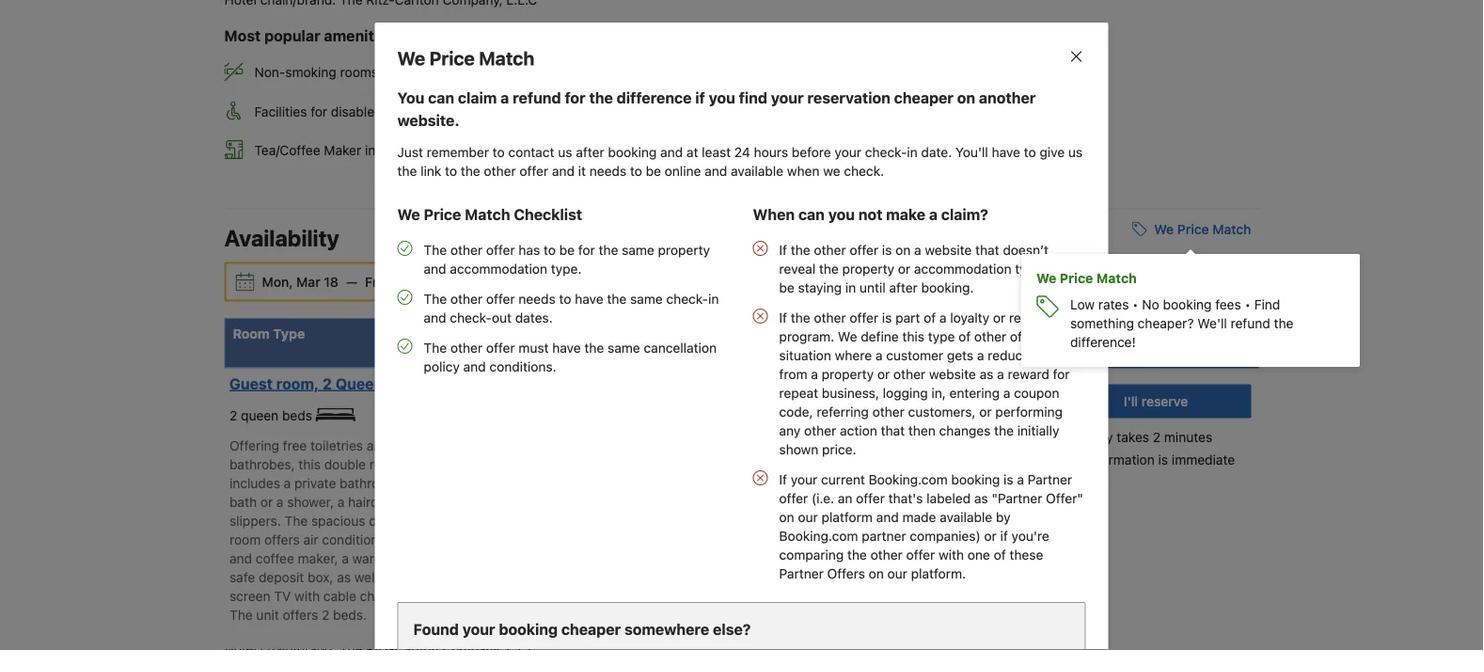 Task type: describe. For each thing, give the bounding box(es) containing it.
your up check.
[[835, 144, 862, 160]]

type for accommodation
[[1016, 261, 1042, 277]]

select rooms
[[1001, 326, 1045, 361]]

if the other offer is on a website that doesn't reveal the property or accommodation type you'll be staying in until after booking.
[[780, 242, 1078, 295]]

select
[[1001, 326, 1042, 342]]

is inside if your current booking.com booking is a partner offer (i.e. an offer that's labeled as "partner offer" on our platform and made available by booking.com partner companies) or if you're comparing the other offer with one of these partner offers on our platform.
[[1004, 472, 1014, 487]]

reduced
[[988, 348, 1038, 363]]

price up low
[[1060, 271, 1094, 286]]

if for if your current booking.com booking is a partner offer (i.e. an offer that's labeled as "partner offer" on our platform and made available by booking.com partner companies) or if you're comparing the other offer with one of these partner offers on our platform.
[[780, 472, 788, 487]]

2 vertical spatial we price match
[[1037, 271, 1137, 286]]

on inside "you can claim a refund for the difference if you find your reservation cheaper on another website."
[[958, 89, 976, 107]]

i'll reserve button
[[1061, 385, 1252, 419]]

price for 11 nights
[[606, 326, 722, 342]]

the other offer needs to have the same check-in and check-out dates.
[[424, 291, 719, 326]]

your right found
[[463, 620, 495, 638]]

wifi
[[608, 104, 634, 119]]

offer left (i.e.
[[780, 491, 808, 506]]

we inside we price match dropdown button
[[1155, 222, 1174, 237]]

match up rates at top right
[[1097, 271, 1137, 286]]

and left the it
[[552, 163, 575, 179]]

2 more details on meals and payment options image from the top
[[973, 601, 986, 614]]

from
[[780, 366, 808, 382]]

refundable
[[802, 377, 864, 391]]

before march 16, 2024
[[774, 604, 945, 635]]

1 vertical spatial as
[[980, 366, 994, 382]]

other inside if your current booking.com booking is a partner offer (i.e. an offer that's labeled as "partner offer" on our platform and made available by booking.com partner companies) or if you're comparing the other offer with one of these partner offers on our platform.
[[871, 547, 903, 563]]

and inside the other offer must have the same cancellation policy and conditions.
[[463, 359, 486, 374]]

link
[[421, 163, 442, 179]]

only
[[1088, 430, 1114, 445]]

change search
[[897, 274, 990, 290]]

1
[[710, 274, 716, 290]]

has
[[519, 242, 540, 258]]

0 vertical spatial our
[[885, 428, 902, 441]]

room
[[233, 326, 270, 342]]

situation
[[780, 348, 832, 363]]

and inside if your current booking.com booking is a partner offer (i.e. an offer that's labeled as "partner offer" on our platform and made available by booking.com partner companies) or if you're comparing the other offer with one of these partner offers on our platform.
[[877, 509, 899, 525]]

policy
[[424, 359, 460, 374]]

reservation
[[808, 89, 891, 107]]

checklist
[[514, 206, 583, 223]]

the down remember
[[461, 163, 481, 179]]

we down doesn't at the right of page
[[1037, 271, 1057, 286]]

if inside "you can claim a refund for the difference if you find your reservation cheaper on another website."
[[696, 89, 705, 107]]

a down define
[[876, 348, 883, 363]]

guest
[[230, 375, 273, 393]]

you'll
[[1046, 261, 1078, 277]]

other down logging
[[873, 404, 905, 420]]

is inside it only takes 2 minutes confirmation is immediate
[[1159, 452, 1169, 468]]

be inside the you'll have to give us the link to the other offer and it needs to be online and available when we check.
[[646, 163, 661, 179]]

the down the just
[[398, 163, 417, 179]]

is inside the if the other offer is part of a loyalty or rewards program. we define this type of other offer as any situation where a customer gets a reduced price from a property or other website as a reward for repeat business, logging in, entering a coupon code, referring other customers, or performing any other action that then changes the initially shown price.
[[882, 310, 892, 326]]

on up comparing
[[780, 509, 795, 525]]

other inside the other offer needs to have the same check-in and check-out dates.
[[451, 291, 483, 307]]

to inside the other offer has to be for the same property and accommodation type.
[[544, 242, 556, 258]]

in left "date."
[[907, 144, 918, 160]]

we price match inside dropdown button
[[1155, 222, 1252, 237]]

in down repeat
[[796, 403, 805, 416]]

same inside the other offer has to be for the same property and accommodation type.
[[622, 242, 655, 258]]

other down pay in advance
[[804, 423, 837, 438]]

2 horizontal spatial check-
[[865, 144, 907, 160]]

1 more details on meals and payment options image from the top
[[973, 375, 986, 388]]

offer inside the other offer has to be for the same property and accommodation type.
[[486, 242, 515, 258]]

"partner
[[992, 491, 1043, 506]]

offers
[[828, 566, 865, 581]]

0 horizontal spatial cheaper
[[562, 620, 621, 638]]

you
[[398, 89, 425, 107]]

to left "contact"
[[493, 144, 505, 160]]

something
[[1071, 316, 1135, 332]]

a down reduced
[[997, 366, 1005, 382]]

of right part
[[924, 310, 936, 326]]

march
[[912, 604, 945, 617]]

1 mar from the left
[[297, 274, 321, 290]]

2 vertical spatial our
[[888, 566, 908, 581]]

of up gets
[[959, 329, 971, 344]]

doesn't
[[1003, 242, 1049, 258]]

price down link
[[424, 206, 461, 223]]

a down the 'reward'
[[1004, 385, 1011, 401]]

cheaper inside "you can claim a refund for the difference if you find your reservation cheaper on another website."
[[894, 89, 954, 107]]

the inside the other offer needs to have the same check-in and check-out dates.
[[607, 291, 627, 307]]

at
[[687, 144, 699, 160]]

booking inside if your current booking.com booking is a partner offer (i.e. an offer that's labeled as "partner offer" on our platform and made available by booking.com partner companies) or if you're comparing the other offer with one of these partner offers on our platform.
[[952, 472, 1000, 487]]

you inside "you can claim a refund for the difference if you find your reservation cheaper on another website."
[[709, 89, 736, 107]]

site
[[906, 428, 925, 441]]

11
[[664, 326, 677, 342]]

the up "staying"
[[819, 261, 839, 277]]

cheaper?
[[1138, 316, 1195, 332]]

it only takes 2 minutes confirmation is immediate
[[1077, 430, 1235, 468]]

until
[[860, 280, 886, 295]]

offer down rewards
[[1010, 329, 1039, 344]]

non- for refundable
[[774, 377, 802, 391]]

offer inside the other offer needs to have the same check-in and check-out dates.
[[486, 291, 515, 307]]

2 · from the left
[[702, 274, 706, 290]]

program.
[[780, 329, 835, 344]]

0 vertical spatial partner
[[1028, 472, 1073, 487]]

remember
[[427, 144, 489, 160]]

1 vertical spatial guests
[[530, 326, 574, 342]]

booking down "wifi"
[[608, 144, 657, 160]]

loyalty
[[951, 310, 990, 326]]

property inside the other offer has to be for the same property and accommodation type.
[[658, 242, 710, 258]]

contact
[[509, 144, 555, 160]]

before inside we price match dialog
[[792, 144, 831, 160]]

us for contact
[[558, 144, 573, 160]]

0 vertical spatial after
[[576, 144, 605, 160]]

offer inside the you'll have to give us the link to the other offer and it needs to be online and available when we check.
[[520, 163, 549, 179]]

repeat
[[780, 385, 819, 401]]

needs inside the other offer needs to have the same check-in and check-out dates.
[[519, 291, 556, 307]]

needs inside the you'll have to give us the link to the other offer and it needs to be online and available when we check.
[[590, 163, 627, 179]]

low
[[1071, 297, 1095, 313]]

and inside the other offer has to be for the same property and accommodation type.
[[424, 261, 446, 277]]

booking.
[[922, 280, 974, 295]]

the for the other offer must have the same cancellation policy and conditions.
[[424, 340, 447, 356]]

where
[[835, 348, 872, 363]]

other inside the other offer must have the same cancellation policy and conditions.
[[451, 340, 483, 356]]

24
[[735, 144, 751, 160]]

for left 11
[[642, 326, 661, 342]]

18
[[324, 274, 339, 290]]

if inside if your current booking.com booking is a partner offer (i.e. an offer that's labeled as "partner offer" on our platform and made available by booking.com partner companies) or if you're comparing the other offer with one of these partner offers on our platform.
[[1001, 528, 1008, 544]]

is inside if the other offer is on a website that doesn't reveal the property or accommodation type you'll be staying in until after booking.
[[882, 242, 892, 258]]

match up claim
[[479, 47, 535, 69]]

the down performing
[[995, 423, 1014, 438]]

to left 'give'
[[1024, 144, 1037, 160]]

non- for smoking
[[255, 65, 285, 80]]

price left 11
[[606, 326, 639, 342]]

your
[[753, 326, 783, 342]]

1 horizontal spatial cancellation
[[802, 604, 871, 617]]

rooms for only 5 rooms left on our site
[[811, 428, 845, 441]]

left
[[848, 428, 865, 441]]

performing
[[996, 404, 1063, 420]]

it
[[578, 163, 586, 179]]

$8,809
[[588, 605, 642, 623]]

a right make
[[929, 206, 938, 223]]

of down 'dates.'
[[514, 326, 527, 342]]

just remember to contact us after booking and at least 24 hours before your check-in date.
[[398, 144, 952, 160]]

type for this
[[928, 329, 955, 344]]

comparing
[[780, 547, 844, 563]]

1 vertical spatial you
[[829, 206, 855, 223]]

have inside the other offer must have the same cancellation policy and conditions.
[[553, 340, 581, 356]]

property inside the if the other offer is part of a loyalty or rewards program. we define this type of other offer as any situation where a customer gets a reduced price from a property or other website as a reward for repeat business, logging in, entering a coupon code, referring other customers, or performing any other action that then changes the initially shown price.
[[822, 366, 874, 382]]

queen
[[241, 408, 279, 424]]

for left disabled
[[311, 104, 328, 119]]

offer inside the other offer must have the same cancellation policy and conditions.
[[486, 340, 515, 356]]

can for you
[[428, 89, 455, 107]]

maker
[[324, 143, 361, 158]]

2 mar from the left
[[389, 274, 413, 290]]

choices
[[786, 326, 838, 342]]

availability
[[224, 225, 339, 251]]

number
[[458, 326, 510, 342]]

that inside if the other offer is on a website that doesn't reveal the property or accommodation type you'll be staying in until after booking.
[[976, 242, 1000, 258]]

a right gets
[[977, 348, 985, 363]]

match left checklist
[[465, 206, 510, 223]]

the inside the other offer has to be for the same property and accommodation type.
[[599, 242, 619, 258]]

to down remember
[[445, 163, 457, 179]]

by
[[996, 509, 1011, 525]]

code,
[[780, 404, 813, 420]]

we'll
[[1198, 316, 1228, 332]]

on inside if the other offer is on a website that doesn't reveal the property or accommodation type you'll be staying in until after booking.
[[896, 242, 911, 258]]

booking up cheaper?
[[1163, 297, 1212, 313]]

changes
[[940, 423, 991, 438]]

shown
[[780, 442, 819, 457]]

available inside if your current booking.com booking is a partner offer (i.e. an offer that's labeled as "partner offer" on our platform and made available by booking.com partner companies) or if you're comparing the other offer with one of these partner offers on our platform.
[[940, 509, 993, 525]]

same inside the other offer needs to have the same check-in and check-out dates.
[[630, 291, 663, 307]]

offer up the platform.
[[907, 547, 935, 563]]

partner
[[862, 528, 907, 544]]

to down the 'just remember to contact us after booking and at least 24 hours before your check-in date.'
[[630, 163, 642, 179]]

no
[[1143, 297, 1160, 313]]

on right left
[[868, 428, 882, 441]]

a inside if your current booking.com booking is a partner offer (i.e. an offer that's labeled as "partner offer" on our platform and made available by booking.com partner companies) or if you're comparing the other offer with one of these partner offers on our platform.
[[1017, 472, 1025, 487]]

the for the other offer needs to have the same check-in and check-out dates.
[[424, 291, 447, 307]]

1 vertical spatial any
[[780, 423, 801, 438]]

pay
[[774, 403, 793, 416]]

have inside the other offer needs to have the same check-in and check-out dates.
[[575, 291, 604, 307]]

change search button
[[874, 265, 1013, 300]]

fri,
[[365, 274, 385, 290]]

room
[[719, 274, 752, 290]]

0 horizontal spatial check-
[[450, 310, 492, 326]]

find
[[739, 89, 768, 107]]

adults
[[587, 274, 626, 290]]

give
[[1040, 144, 1065, 160]]

offer up define
[[850, 310, 879, 326]]

search
[[948, 274, 990, 290]]

rooms for non-smoking rooms
[[340, 65, 378, 80]]

amenities
[[324, 27, 395, 45]]

dates.
[[515, 310, 553, 326]]

2 inside it only takes 2 minutes confirmation is immediate
[[1153, 430, 1161, 445]]

customer
[[887, 348, 944, 363]]

the up reveal
[[791, 242, 811, 258]]

fitness
[[423, 65, 467, 80]]

your inside if your current booking.com booking is a partner offer (i.e. an offer that's labeled as "partner offer" on our platform and made available by booking.com partner companies) or if you're comparing the other offer with one of these partner offers on our platform.
[[791, 472, 818, 487]]

if the other offer is part of a loyalty or rewards program. we define this type of other offer as any situation where a customer gets a reduced price from a property or other website as a reward for repeat business, logging in, entering a coupon code, referring other customers, or performing any other action that then changes the initially shown price.
[[780, 310, 1082, 457]]

we inside the if the other offer is part of a loyalty or rewards program. we define this type of other offer as any situation where a customer gets a reduced price from a property or other website as a reward for repeat business, logging in, entering a coupon code, referring other customers, or performing any other action that then changes the initially shown price.
[[838, 329, 858, 344]]

1 • from the left
[[1133, 297, 1139, 313]]

private parking
[[472, 104, 563, 119]]

define
[[861, 329, 899, 344]]

2 inside button
[[576, 274, 584, 290]]

2 left the queen at the left bottom of page
[[230, 408, 237, 424]]

other down loyalty
[[975, 329, 1007, 344]]

we down the just
[[398, 206, 420, 223]]

price inside dropdown button
[[1178, 222, 1210, 237]]

other inside the other offer has to be for the same property and accommodation type.
[[451, 242, 483, 258]]

cancellation inside the other offer must have the same cancellation policy and conditions.
[[644, 340, 717, 356]]

tea/coffee maker in all rooms
[[255, 143, 440, 158]]

platform.
[[911, 566, 966, 581]]

1 · from the left
[[629, 274, 633, 290]]



Task type: locate. For each thing, give the bounding box(es) containing it.
2 vertical spatial check-
[[450, 310, 492, 326]]

0 vertical spatial you
[[709, 89, 736, 107]]

change
[[897, 274, 945, 290]]

0 vertical spatial any
[[1060, 329, 1082, 344]]

beds
[[282, 408, 312, 424]]

1 vertical spatial cancellation
[[802, 604, 871, 617]]

non- up facilities
[[255, 65, 285, 80]]

0 horizontal spatial partner
[[780, 566, 824, 581]]

found
[[414, 620, 459, 638]]

website up change search
[[925, 242, 972, 258]]

that inside the if the other offer is part of a loyalty or rewards program. we define this type of other offer as any situation where a customer gets a reduced price from a property or other website as a reward for repeat business, logging in, entering a coupon code, referring other customers, or performing any other action that then changes the initially shown price.
[[881, 423, 905, 438]]

property up children
[[658, 242, 710, 258]]

0 horizontal spatial ·
[[629, 274, 633, 290]]

family
[[680, 104, 718, 119]]

or
[[898, 261, 911, 277], [993, 310, 1006, 326], [878, 366, 890, 382], [980, 404, 992, 420], [985, 528, 997, 544]]

if
[[780, 242, 788, 258], [780, 310, 788, 326], [780, 472, 788, 487]]

free cancellation
[[774, 604, 871, 617]]

a left loyalty
[[940, 310, 947, 326]]

1 horizontal spatial ·
[[702, 274, 706, 290]]

available
[[731, 163, 784, 179], [940, 509, 993, 525]]

you left not
[[829, 206, 855, 223]]

1 if from the top
[[780, 242, 788, 258]]

0 vertical spatial as
[[1043, 329, 1057, 344]]

1 vertical spatial our
[[798, 509, 818, 525]]

other inside the you'll have to give us the link to the other offer and it needs to be online and available when we check.
[[484, 163, 516, 179]]

more details on meals and payment options image
[[973, 375, 986, 388], [973, 601, 986, 614]]

2 accommodation from the left
[[914, 261, 1012, 277]]

part
[[896, 310, 921, 326]]

1 vertical spatial booking.com
[[780, 528, 859, 544]]

for down price
[[1053, 366, 1070, 382]]

1 vertical spatial rooms
[[1001, 345, 1045, 361]]

0
[[637, 274, 645, 290]]

2 horizontal spatial rooms
[[811, 428, 845, 441]]

claim
[[458, 89, 497, 107]]

is up "partner
[[1004, 472, 1014, 487]]

1 horizontal spatial mar
[[389, 274, 413, 290]]

our down partner
[[888, 566, 908, 581]]

1 vertical spatial website
[[930, 366, 976, 382]]

pay in advance
[[774, 403, 853, 416]]

2 • from the left
[[1245, 297, 1251, 313]]

2 vertical spatial have
[[553, 340, 581, 356]]

cancellation down children
[[644, 340, 717, 356]]

other up number
[[451, 291, 483, 307]]

1 the from the top
[[424, 242, 447, 258]]

1 horizontal spatial we price match
[[1037, 271, 1137, 286]]

booking
[[608, 144, 657, 160], [1163, 297, 1212, 313], [952, 472, 1000, 487], [499, 620, 558, 638]]

can right when
[[799, 206, 825, 223]]

companies)
[[910, 528, 981, 544]]

after
[[576, 144, 605, 160], [890, 280, 918, 295]]

guests
[[386, 104, 427, 119], [530, 326, 574, 342]]

1 horizontal spatial cheaper
[[894, 89, 954, 107]]

0 horizontal spatial us
[[558, 144, 573, 160]]

offer right 'an'
[[856, 491, 885, 506]]

1 accommodation from the left
[[450, 261, 548, 277]]

have inside the you'll have to give us the link to the other offer and it needs to be online and available when we check.
[[992, 144, 1021, 160]]

booking.com up "that's"
[[869, 472, 948, 487]]

if your current booking.com booking is a partner offer (i.e. an offer that's labeled as "partner offer" on our platform and made available by booking.com partner companies) or if you're comparing the other offer with one of these partner offers on our platform.
[[780, 472, 1084, 581]]

match
[[479, 47, 535, 69], [465, 206, 510, 223], [1213, 222, 1252, 237], [1097, 271, 1137, 286]]

have down adults
[[575, 291, 604, 307]]

all
[[379, 143, 394, 158]]

us for give
[[1069, 144, 1083, 160]]

0 vertical spatial if
[[696, 89, 705, 107]]

we price match dialog
[[352, 0, 1131, 650]]

and right fri,
[[424, 261, 446, 277]]

is up define
[[882, 310, 892, 326]]

a inside if the other offer is on a website that doesn't reveal the property or accommodation type you'll be staying in until after booking.
[[915, 242, 922, 258]]

0 horizontal spatial available
[[731, 163, 784, 179]]

fitness center
[[423, 65, 509, 80]]

2 vertical spatial as
[[975, 491, 989, 506]]

1 vertical spatial non-
[[774, 377, 802, 391]]

3 the from the top
[[424, 340, 447, 356]]

in left the all
[[365, 143, 376, 158]]

have right you'll
[[992, 144, 1021, 160]]

0 vertical spatial cancellation
[[644, 340, 717, 356]]

1 us from the left
[[558, 144, 573, 160]]

0 vertical spatial be
[[646, 163, 661, 179]]

partner up the offer"
[[1028, 472, 1073, 487]]

check- up check.
[[865, 144, 907, 160]]

0 horizontal spatial rooms
[[398, 143, 440, 158]]

available down labeled
[[940, 509, 993, 525]]

0 horizontal spatial needs
[[519, 291, 556, 307]]

most
[[224, 27, 261, 45]]

accommodation up booking.
[[914, 261, 1012, 277]]

the left difference
[[589, 89, 613, 107]]

to right has
[[544, 242, 556, 258]]

offer inside if the other offer is on a website that doesn't reveal the property or accommodation type you'll be staying in until after booking.
[[850, 242, 879, 258]]

to down the type.
[[559, 291, 572, 307]]

price up low rates • no booking fees •
[[1178, 222, 1210, 237]]

least
[[702, 144, 731, 160]]

guest room, 2 queen link
[[230, 375, 440, 393]]

1 horizontal spatial after
[[890, 280, 918, 295]]

property inside if the other offer is on a website that doesn't reveal the property or accommodation type you'll be staying in until after booking.
[[843, 261, 895, 277]]

before inside before march 16, 2024
[[874, 604, 909, 617]]

a down the situation at the bottom of page
[[811, 366, 818, 382]]

rewards
[[1010, 310, 1058, 326]]

3 if from the top
[[780, 472, 788, 487]]

rooms down amenities
[[340, 65, 378, 80]]

before left 'march'
[[874, 604, 909, 617]]

in inside the other offer needs to have the same check-in and check-out dates.
[[709, 291, 719, 307]]

mar left 18
[[297, 274, 321, 290]]

we price match up claim
[[398, 47, 535, 69]]

fri, mar 29 button
[[358, 265, 440, 299]]

other down bar on the left of page
[[484, 163, 516, 179]]

conditions.
[[490, 359, 557, 374]]

confirmation
[[1077, 452, 1155, 468]]

we price match button
[[1125, 213, 1259, 247]]

to inside the other offer needs to have the same check-in and check-out dates.
[[559, 291, 572, 307]]

0 vertical spatial if
[[780, 242, 788, 258]]

1 horizontal spatial rooms
[[722, 104, 760, 119]]

same down 0
[[630, 291, 663, 307]]

price up claim
[[430, 47, 475, 69]]

rooms
[[398, 143, 440, 158], [1001, 345, 1045, 361]]

partner down comparing
[[780, 566, 824, 581]]

1 vertical spatial refund
[[1231, 316, 1271, 332]]

other up choices
[[814, 310, 846, 326]]

property
[[658, 242, 710, 258], [843, 261, 895, 277], [822, 366, 874, 382]]

refund up "contact"
[[513, 89, 561, 107]]

the up policy
[[424, 340, 447, 356]]

and right policy
[[463, 359, 486, 374]]

in down 1
[[709, 291, 719, 307]]

0 horizontal spatial booking.com
[[780, 528, 859, 544]]

if inside the if the other offer is part of a loyalty or rewards program. we define this type of other offer as any situation where a customer gets a reduced price from a property or other website as a reward for repeat business, logging in, entering a coupon code, referring other customers, or performing any other action that then changes the initially shown price.
[[780, 310, 788, 326]]

1 horizontal spatial booking.com
[[869, 472, 948, 487]]

1 vertical spatial be
[[560, 242, 575, 258]]

0 horizontal spatial that
[[881, 423, 905, 438]]

2 vertical spatial be
[[780, 280, 795, 295]]

offer
[[520, 163, 549, 179], [486, 242, 515, 258], [850, 242, 879, 258], [486, 291, 515, 307], [850, 310, 879, 326], [1010, 329, 1039, 344], [486, 340, 515, 356], [780, 491, 808, 506], [856, 491, 885, 506], [907, 547, 935, 563]]

refund inside find something cheaper? we'll refund the difference!
[[1231, 316, 1271, 332]]

1 horizontal spatial guests
[[530, 326, 574, 342]]

0 horizontal spatial be
[[560, 242, 575, 258]]

the down the 29
[[424, 291, 447, 307]]

0 vertical spatial guests
[[386, 104, 427, 119]]

cheaper left somewhere
[[562, 620, 621, 638]]

action
[[840, 423, 878, 438]]

for up the type.
[[578, 242, 595, 258]]

free
[[774, 604, 799, 617]]

made
[[903, 509, 937, 525]]

if inside if your current booking.com booking is a partner offer (i.e. an offer that's labeled as "partner offer" on our platform and made available by booking.com partner companies) or if you're comparing the other offer with one of these partner offers on our platform.
[[780, 472, 788, 487]]

a up change
[[915, 242, 922, 258]]

cancellation
[[644, 340, 717, 356], [802, 604, 871, 617]]

your inside "you can claim a refund for the difference if you find your reservation cheaper on another website."
[[771, 89, 804, 107]]

we price match up fees on the top of the page
[[1155, 222, 1252, 237]]

us inside the you'll have to give us the link to the other offer and it needs to be online and available when we check.
[[1069, 144, 1083, 160]]

1 vertical spatial same
[[630, 291, 663, 307]]

fees
[[1216, 297, 1242, 313]]

0 horizontal spatial can
[[428, 89, 455, 107]]

on right offers
[[869, 566, 884, 581]]

0 horizontal spatial guests
[[386, 104, 427, 119]]

1 horizontal spatial refund
[[1231, 316, 1271, 332]]

for inside the if the other offer is part of a loyalty or rewards program. we define this type of other offer as any situation where a customer gets a reduced price from a property or other website as a reward for repeat business, logging in, entering a coupon code, referring other customers, or performing any other action that then changes the initially shown price.
[[1053, 366, 1070, 382]]

family rooms
[[680, 104, 760, 119]]

in left until
[[846, 280, 856, 295]]

0 horizontal spatial •
[[1133, 297, 1139, 313]]

website inside the if the other offer is part of a loyalty or rewards program. we define this type of other offer as any situation where a customer gets a reduced price from a property or other website as a reward for repeat business, logging in, entering a coupon code, referring other customers, or performing any other action that then changes the initially shown price.
[[930, 366, 976, 382]]

2 the from the top
[[424, 291, 447, 307]]

your choices
[[753, 326, 838, 342]]

just
[[398, 144, 423, 160]]

0 vertical spatial booking.com
[[869, 472, 948, 487]]

same up 0
[[622, 242, 655, 258]]

can
[[428, 89, 455, 107], [799, 206, 825, 223]]

non-
[[255, 65, 285, 80], [774, 377, 802, 391]]

2 horizontal spatial be
[[780, 280, 795, 295]]

1 horizontal spatial you
[[829, 206, 855, 223]]

room type
[[233, 326, 305, 342]]

if down by
[[1001, 528, 1008, 544]]

0 horizontal spatial type
[[928, 329, 955, 344]]

the inside find something cheaper? we'll refund the difference!
[[1274, 316, 1294, 332]]

other up reveal
[[814, 242, 846, 258]]

0 vertical spatial type
[[1016, 261, 1042, 277]]

2 vertical spatial the
[[424, 340, 447, 356]]

accommodation down has
[[450, 261, 548, 277]]

our left site
[[885, 428, 902, 441]]

be inside the other offer has to be for the same property and accommodation type.
[[560, 242, 575, 258]]

1 horizontal spatial us
[[1069, 144, 1083, 160]]

1 vertical spatial after
[[890, 280, 918, 295]]

if for if the other offer is on a website that doesn't reveal the property or accommodation type you'll be staying in until after booking.
[[780, 242, 788, 258]]

most popular amenities
[[224, 27, 395, 45]]

property up until
[[843, 261, 895, 277]]

the inside if your current booking.com booking is a partner offer (i.e. an offer that's labeled as "partner offer" on our platform and made available by booking.com partner companies) or if you're comparing the other offer with one of these partner offers on our platform.
[[848, 547, 867, 563]]

be inside if the other offer is on a website that doesn't reveal the property or accommodation type you'll be staying in until after booking.
[[780, 280, 795, 295]]

in
[[365, 143, 376, 158], [907, 144, 918, 160], [846, 280, 856, 295], [709, 291, 719, 307], [796, 403, 805, 416]]

0 vertical spatial more details on meals and payment options image
[[973, 375, 986, 388]]

and inside the other offer needs to have the same check-in and check-out dates.
[[424, 310, 446, 326]]

can inside "you can claim a refund for the difference if you find your reservation cheaper on another website."
[[428, 89, 455, 107]]

1 horizontal spatial if
[[1001, 528, 1008, 544]]

0 vertical spatial that
[[976, 242, 1000, 258]]

0 horizontal spatial rooms
[[340, 65, 378, 80]]

other up logging
[[894, 366, 926, 382]]

when
[[787, 163, 820, 179]]

needs
[[590, 163, 627, 179], [519, 291, 556, 307]]

2 right room,
[[323, 375, 332, 393]]

the inside the other offer must have the same cancellation policy and conditions.
[[585, 340, 604, 356]]

the inside the other offer must have the same cancellation policy and conditions.
[[424, 340, 447, 356]]

rooms
[[340, 65, 378, 80], [722, 104, 760, 119], [811, 428, 845, 441]]

when can you not make a claim?
[[753, 206, 989, 223]]

website.
[[398, 111, 460, 129]]

center
[[470, 65, 509, 80]]

us right "contact"
[[558, 144, 573, 160]]

1 vertical spatial we price match
[[1155, 222, 1252, 237]]

facilities for disabled guests
[[255, 104, 427, 119]]

1 horizontal spatial accommodation
[[914, 261, 1012, 277]]

2 us from the left
[[1069, 144, 1083, 160]]

mon, mar 18 button
[[255, 265, 346, 299]]

if
[[696, 89, 705, 107], [1001, 528, 1008, 544]]

type inside the if the other offer is part of a loyalty or rewards program. we define this type of other offer as any situation where a customer gets a reduced price from a property or other website as a reward for repeat business, logging in, entering a coupon code, referring other customers, or performing any other action that then changes the initially shown price.
[[928, 329, 955, 344]]

queen
[[336, 375, 383, 393]]

for inside "you can claim a refund for the difference if you find your reservation cheaper on another website."
[[565, 89, 586, 107]]

1 vertical spatial type
[[928, 329, 955, 344]]

we price match checklist
[[398, 206, 583, 223]]

guests up the just
[[386, 104, 427, 119]]

0 horizontal spatial mar
[[297, 274, 321, 290]]

your up (i.e.
[[791, 472, 818, 487]]

more details on meals and payment options image down gets
[[973, 375, 986, 388]]

1 vertical spatial before
[[874, 604, 909, 617]]

accommodation inside the other offer has to be for the same property and accommodation type.
[[450, 261, 548, 277]]

is down minutes
[[1159, 452, 1169, 468]]

0 vertical spatial we price match
[[398, 47, 535, 69]]

available down 'hours'
[[731, 163, 784, 179]]

type inside if the other offer is on a website that doesn't reveal the property or accommodation type you'll be staying in until after booking.
[[1016, 261, 1042, 277]]

can for when
[[799, 206, 825, 223]]

other
[[484, 163, 516, 179], [451, 242, 483, 258], [814, 242, 846, 258], [451, 291, 483, 307], [814, 310, 846, 326], [975, 329, 1007, 344], [451, 340, 483, 356], [894, 366, 926, 382], [873, 404, 905, 420], [804, 423, 837, 438], [871, 547, 903, 563]]

you'll
[[956, 144, 989, 160]]

· left 0
[[629, 274, 633, 290]]

1 vertical spatial rooms
[[722, 104, 760, 119]]

2 horizontal spatial we price match
[[1155, 222, 1252, 237]]

a inside "you can claim a refund for the difference if you find your reservation cheaper on another website."
[[501, 89, 509, 107]]

that left site
[[881, 423, 905, 438]]

the inside the other offer has to be for the same property and accommodation type.
[[424, 242, 447, 258]]

the inside the other offer needs to have the same check-in and check-out dates.
[[424, 291, 447, 307]]

refund for we'll
[[1231, 316, 1271, 332]]

the inside "you can claim a refund for the difference if you find your reservation cheaper on another website."
[[589, 89, 613, 107]]

1 horizontal spatial available
[[940, 509, 993, 525]]

and down least
[[705, 163, 728, 179]]

1 vertical spatial cheaper
[[562, 620, 621, 638]]

1 horizontal spatial before
[[874, 604, 909, 617]]

can down fitness
[[428, 89, 455, 107]]

cheaper up "date."
[[894, 89, 954, 107]]

other inside if the other offer is on a website that doesn't reveal the property or accommodation type you'll be staying in until after booking.
[[814, 242, 846, 258]]

the other offer must have the same cancellation policy and conditions.
[[424, 340, 717, 374]]

• left no
[[1133, 297, 1139, 313]]

the up offers
[[848, 547, 867, 563]]

and left at
[[661, 144, 683, 160]]

find something cheaper? we'll refund the difference!
[[1071, 297, 1294, 350]]

before up when
[[792, 144, 831, 160]]

0 horizontal spatial refund
[[513, 89, 561, 107]]

0 vertical spatial check-
[[865, 144, 907, 160]]

and down the 29
[[424, 310, 446, 326]]

rooms down select
[[1001, 345, 1045, 361]]

we price match inside dialog
[[398, 47, 535, 69]]

number of guests
[[458, 326, 574, 342]]

0 vertical spatial non-
[[255, 65, 285, 80]]

in inside if the other offer is on a website that doesn't reveal the property or accommodation type you'll be staying in until after booking.
[[846, 280, 856, 295]]

or inside if your current booking.com booking is a partner offer (i.e. an offer that's labeled as "partner offer" on our platform and made available by booking.com partner companies) or if you're comparing the other offer with one of these partner offers on our platform.
[[985, 528, 997, 544]]

after inside if the other offer is on a website that doesn't reveal the property or accommodation type you'll be staying in until after booking.
[[890, 280, 918, 295]]

0 horizontal spatial before
[[792, 144, 831, 160]]

1 horizontal spatial can
[[799, 206, 825, 223]]

refund for a
[[513, 89, 561, 107]]

0 vertical spatial can
[[428, 89, 455, 107]]

1 horizontal spatial any
[[1060, 329, 1082, 344]]

1 vertical spatial partner
[[780, 566, 824, 581]]

type down doesn't at the right of page
[[1016, 261, 1042, 277]]

facilities
[[255, 104, 307, 119]]

match inside dropdown button
[[1213, 222, 1252, 237]]

one
[[968, 547, 991, 563]]

our
[[885, 428, 902, 441], [798, 509, 818, 525], [888, 566, 908, 581]]

you
[[709, 89, 736, 107], [829, 206, 855, 223]]

if up your choices
[[780, 310, 788, 326]]

booking left the $8,809
[[499, 620, 558, 638]]

the up your choices
[[791, 310, 811, 326]]

refund inside "you can claim a refund for the difference if you find your reservation cheaper on another website."
[[513, 89, 561, 107]]

popular
[[264, 27, 321, 45]]

we up you
[[398, 47, 425, 69]]

the
[[589, 89, 613, 107], [398, 163, 417, 179], [461, 163, 481, 179], [599, 242, 619, 258], [791, 242, 811, 258], [819, 261, 839, 277], [607, 291, 627, 307], [791, 310, 811, 326], [1274, 316, 1294, 332], [585, 340, 604, 356], [995, 423, 1014, 438], [848, 547, 867, 563]]

the up adults
[[599, 242, 619, 258]]

same inside the other offer must have the same cancellation policy and conditions.
[[608, 340, 640, 356]]

if for if the other offer is part of a loyalty or rewards program. we define this type of other offer as any situation where a customer gets a reduced price from a property or other website as a reward for repeat business, logging in, entering a coupon code, referring other customers, or performing any other action that then changes the initially shown price.
[[780, 310, 788, 326]]

of inside if your current booking.com booking is a partner offer (i.e. an offer that's labeled as "partner offer" on our platform and made available by booking.com partner companies) or if you're comparing the other offer with one of these partner offers on our platform.
[[994, 547, 1006, 563]]

available inside the you'll have to give us the link to the other offer and it needs to be online and available when we check.
[[731, 163, 784, 179]]

2 if from the top
[[780, 310, 788, 326]]

immediate
[[1172, 452, 1235, 468]]

1 horizontal spatial type
[[1016, 261, 1042, 277]]

2 left adults
[[576, 274, 584, 290]]

the down the other offer needs to have the same check-in and check-out dates.
[[585, 340, 604, 356]]

0 horizontal spatial we price match
[[398, 47, 535, 69]]

if inside if the other offer is on a website that doesn't reveal the property or accommodation type you'll be staying in until after booking.
[[780, 242, 788, 258]]

0 horizontal spatial cancellation
[[644, 340, 717, 356]]

0 vertical spatial refund
[[513, 89, 561, 107]]

1 vertical spatial check-
[[667, 291, 709, 307]]

2 vertical spatial property
[[822, 366, 874, 382]]

1 horizontal spatial check-
[[667, 291, 709, 307]]

0 vertical spatial before
[[792, 144, 831, 160]]

found your booking cheaper somewhere else?
[[414, 620, 751, 638]]

the up the 29
[[424, 242, 447, 258]]

your right find on the top
[[771, 89, 804, 107]]

non-refundable
[[774, 377, 864, 391]]

for inside the other offer has to be for the same property and accommodation type.
[[578, 242, 595, 258]]

have right must
[[553, 340, 581, 356]]

0 vertical spatial rooms
[[398, 143, 440, 158]]

1 vertical spatial if
[[780, 310, 788, 326]]

1 vertical spatial needs
[[519, 291, 556, 307]]

5
[[801, 428, 808, 441]]

the for the other offer has to be for the same property and accommodation type.
[[424, 242, 447, 258]]

website inside if the other offer is on a website that doesn't reveal the property or accommodation type you'll be staying in until after booking.
[[925, 242, 972, 258]]

• right fees on the top of the page
[[1245, 297, 1251, 313]]

1 vertical spatial if
[[1001, 528, 1008, 544]]

entering
[[950, 385, 1000, 401]]

0 horizontal spatial any
[[780, 423, 801, 438]]

1 vertical spatial more details on meals and payment options image
[[973, 601, 986, 614]]

as inside if your current booking.com booking is a partner offer (i.e. an offer that's labeled as "partner offer" on our platform and made available by booking.com partner companies) or if you're comparing the other offer with one of these partner offers on our platform.
[[975, 491, 989, 506]]

0 vertical spatial property
[[658, 242, 710, 258]]

our down (i.e.
[[798, 509, 818, 525]]

booking.com up comparing
[[780, 528, 859, 544]]

accommodation inside if the other offer is on a website that doesn't reveal the property or accommodation type you'll be staying in until after booking.
[[914, 261, 1012, 277]]

a up "partner
[[1017, 472, 1025, 487]]

check-
[[865, 144, 907, 160], [667, 291, 709, 307], [450, 310, 492, 326]]

0 horizontal spatial non-
[[255, 65, 285, 80]]

as
[[1043, 329, 1057, 344], [980, 366, 994, 382], [975, 491, 989, 506]]

business,
[[822, 385, 880, 401]]

0 vertical spatial needs
[[590, 163, 627, 179]]

· left 1
[[702, 274, 706, 290]]

if up reveal
[[780, 242, 788, 258]]

these
[[1010, 547, 1044, 563]]

or inside if the other offer is on a website that doesn't reveal the property or accommodation type you'll be staying in until after booking.
[[898, 261, 911, 277]]



Task type: vqa. For each thing, say whether or not it's contained in the screenshot.
18
yes



